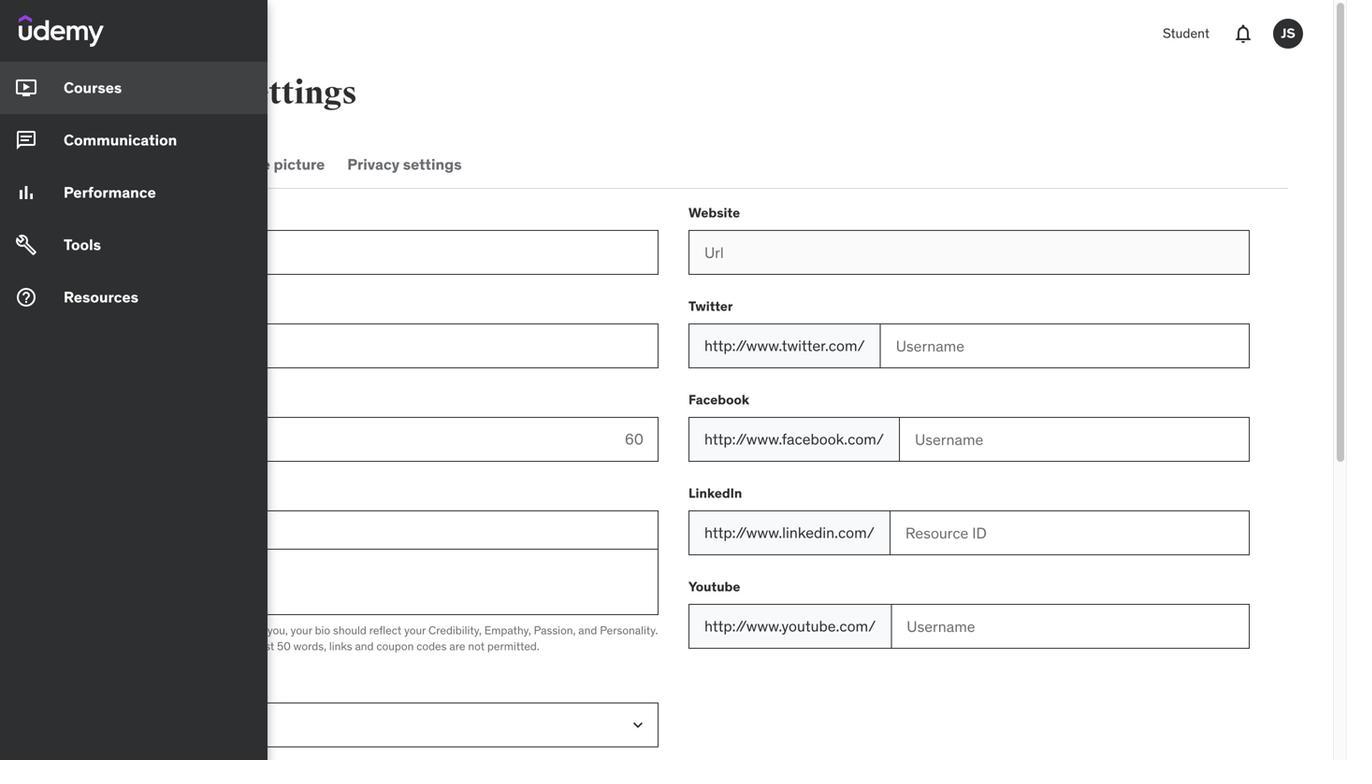 Task type: describe. For each thing, give the bounding box(es) containing it.
http://www.linkedin.com/
[[705, 523, 875, 543]]

profile for profile & settings
[[97, 74, 202, 113]]

profile & settings
[[97, 74, 357, 113]]

http://www.youtube.com/
[[705, 617, 876, 636]]

LinkedIn text field
[[890, 511, 1250, 556]]

js
[[1281, 25, 1296, 42]]

notifications image
[[1232, 22, 1255, 45]]

learn
[[179, 624, 205, 638]]

your
[[97, 639, 120, 654]]

last
[[97, 298, 124, 315]]

permitted.
[[487, 639, 540, 654]]

udemy image
[[19, 15, 104, 47]]

medium image for courses
[[15, 77, 37, 99]]

resources link
[[0, 272, 268, 324]]

twitter
[[689, 298, 733, 315]]

about
[[236, 624, 265, 638]]

last name
[[97, 298, 163, 315]]

0 horizontal spatial settings
[[237, 74, 357, 113]]

Youtube text field
[[891, 604, 1250, 649]]

bio
[[315, 624, 330, 638]]

1 horizontal spatial and
[[579, 624, 597, 638]]

50
[[277, 639, 291, 654]]

learners
[[136, 624, 177, 638]]

0 horizontal spatial and
[[355, 639, 374, 654]]

settings inside button
[[403, 155, 462, 174]]

Facebook text field
[[899, 417, 1250, 462]]

Website text field
[[689, 230, 1250, 275]]

words,
[[294, 639, 327, 654]]

resources
[[64, 288, 139, 307]]

are
[[450, 639, 465, 654]]

least
[[250, 639, 274, 654]]

Last Name text field
[[97, 324, 659, 369]]

performance
[[64, 183, 156, 202]]

student
[[1163, 25, 1210, 42]]

you,
[[268, 624, 288, 638]]

to
[[97, 624, 109, 638]]

codes
[[417, 639, 447, 654]]

personality.
[[600, 624, 658, 638]]

links
[[329, 639, 352, 654]]

at
[[238, 639, 247, 654]]

credibility,
[[429, 624, 482, 638]]

have
[[211, 639, 235, 654]]

help
[[112, 624, 133, 638]]

picture
[[274, 155, 325, 174]]

communication
[[64, 131, 177, 150]]

courses link
[[0, 62, 268, 114]]

youtube
[[689, 579, 741, 596]]



Task type: vqa. For each thing, say whether or not it's contained in the screenshot.
Last
yes



Task type: locate. For each thing, give the bounding box(es) containing it.
1 horizontal spatial profile
[[223, 155, 270, 174]]

profile picture button
[[220, 142, 329, 187]]

linkedin
[[689, 485, 742, 502]]

coupon
[[377, 639, 414, 654]]

medium image inside resources link
[[15, 286, 37, 309]]

to help learners learn more about you, your bio should reflect your credibility, empathy, passion, and personality. your biography should have at least 50 words, links and coupon codes are not permitted.
[[97, 624, 658, 654]]

settings
[[237, 74, 357, 113], [403, 155, 462, 174]]

1 vertical spatial settings
[[403, 155, 462, 174]]

communication link
[[0, 114, 268, 167]]

1 medium image from the top
[[15, 77, 37, 99]]

profile up communication link
[[97, 74, 202, 113]]

website
[[689, 205, 740, 221]]

your up codes
[[404, 624, 426, 638]]

your up words,
[[291, 624, 312, 638]]

more
[[207, 624, 233, 638]]

0 vertical spatial and
[[579, 624, 597, 638]]

60
[[625, 430, 644, 449]]

biography
[[122, 639, 172, 654]]

reflect
[[369, 624, 402, 638]]

medium image
[[15, 77, 37, 99], [15, 129, 37, 152], [15, 182, 37, 204], [15, 286, 37, 309]]

name
[[127, 298, 163, 315]]

0 vertical spatial settings
[[237, 74, 357, 113]]

Headline text field
[[97, 417, 610, 462]]

4 medium image from the top
[[15, 286, 37, 309]]

2 your from the left
[[404, 624, 426, 638]]

should up links
[[333, 624, 367, 638]]

and right links
[[355, 639, 374, 654]]

http://www.facebook.com/
[[705, 430, 884, 449]]

0 horizontal spatial should
[[175, 639, 209, 654]]

profile
[[97, 74, 202, 113], [223, 155, 270, 174]]

&
[[208, 74, 231, 113]]

and right passion,
[[579, 624, 597, 638]]

medium image for performance
[[15, 182, 37, 204]]

js link
[[1266, 11, 1311, 56]]

profile left picture
[[223, 155, 270, 174]]

tools
[[64, 235, 101, 255]]

your
[[291, 624, 312, 638], [404, 624, 426, 638]]

medium image
[[15, 234, 37, 257]]

privacy settings
[[347, 155, 462, 174]]

2 medium image from the top
[[15, 129, 37, 152]]

1 vertical spatial profile
[[223, 155, 270, 174]]

passion,
[[534, 624, 576, 638]]

tools link
[[0, 219, 268, 272]]

1 vertical spatial and
[[355, 639, 374, 654]]

student link
[[1152, 11, 1221, 56]]

medium image inside communication link
[[15, 129, 37, 152]]

Twitter text field
[[880, 324, 1250, 369]]

courses
[[64, 78, 122, 97]]

None text field
[[97, 550, 659, 616]]

0 vertical spatial should
[[333, 624, 367, 638]]

First Name text field
[[97, 230, 659, 275]]

1 horizontal spatial should
[[333, 624, 367, 638]]

medium image inside the courses link
[[15, 77, 37, 99]]

privacy settings button
[[344, 142, 466, 187]]

1 horizontal spatial your
[[404, 624, 426, 638]]

performance link
[[0, 167, 268, 219]]

3 medium image from the top
[[15, 182, 37, 204]]

profile for profile picture
[[223, 155, 270, 174]]

not
[[468, 639, 485, 654]]

and
[[579, 624, 597, 638], [355, 639, 374, 654]]

should
[[333, 624, 367, 638], [175, 639, 209, 654]]

0 horizontal spatial profile
[[97, 74, 202, 113]]

settings right "privacy"
[[403, 155, 462, 174]]

privacy
[[347, 155, 400, 174]]

1 your from the left
[[291, 624, 312, 638]]

medium image inside performance link
[[15, 182, 37, 204]]

profile inside profile picture button
[[223, 155, 270, 174]]

0 vertical spatial profile
[[97, 74, 202, 113]]

1 vertical spatial should
[[175, 639, 209, 654]]

0 horizontal spatial your
[[291, 624, 312, 638]]

empathy,
[[484, 624, 531, 638]]

medium image for resources
[[15, 286, 37, 309]]

settings up picture
[[237, 74, 357, 113]]

profile picture
[[223, 155, 325, 174]]

http://www.twitter.com/
[[705, 336, 865, 355]]

medium image for communication
[[15, 129, 37, 152]]

facebook
[[689, 392, 750, 409]]

1 horizontal spatial settings
[[403, 155, 462, 174]]

should down learn
[[175, 639, 209, 654]]



